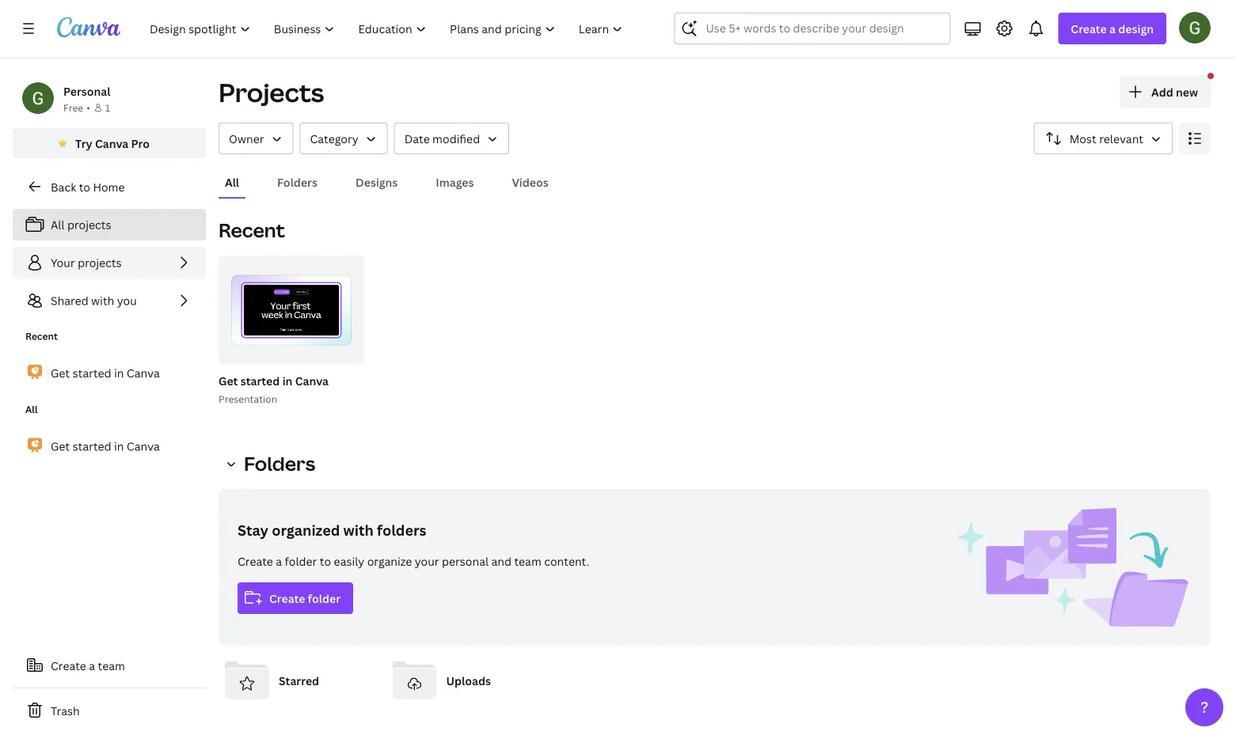 Task type: describe. For each thing, give the bounding box(es) containing it.
videos button
[[506, 167, 555, 197]]

•
[[87, 101, 90, 114]]

add new button
[[1120, 76, 1211, 108]]

presentation
[[219, 392, 277, 405]]

designs button
[[349, 167, 404, 197]]

a for team
[[89, 658, 95, 674]]

get started in canva presentation
[[219, 373, 329, 405]]

and
[[491, 554, 512, 569]]

get inside get started in canva presentation
[[219, 373, 238, 388]]

design
[[1118, 21, 1154, 36]]

1 horizontal spatial team
[[514, 554, 541, 569]]

0 horizontal spatial to
[[79, 179, 90, 194]]

images
[[436, 175, 474, 190]]

1 vertical spatial recent
[[25, 330, 58, 343]]

stay organized with folders
[[238, 521, 426, 540]]

Owner button
[[219, 123, 293, 154]]

date
[[404, 131, 430, 146]]

a for design
[[1109, 21, 1116, 36]]

back to home
[[51, 179, 125, 194]]

add new
[[1151, 84, 1198, 99]]

add
[[1151, 84, 1173, 99]]

free
[[63, 101, 83, 114]]

projects
[[219, 75, 324, 110]]

1 for 1
[[105, 101, 110, 114]]

shared
[[51, 293, 88, 308]]

try canva pro
[[75, 136, 150, 151]]

free •
[[63, 101, 90, 114]]

you
[[117, 293, 137, 308]]

videos
[[512, 175, 549, 190]]

date modified
[[404, 131, 480, 146]]

create folder
[[269, 591, 341, 606]]

uploads link
[[386, 653, 541, 710]]

shared with you
[[51, 293, 137, 308]]

organize
[[367, 554, 412, 569]]

projects for all projects
[[67, 217, 111, 232]]

back
[[51, 179, 76, 194]]

0 vertical spatial recent
[[219, 217, 285, 243]]

canva inside get started in canva presentation
[[295, 373, 329, 388]]

designs
[[356, 175, 398, 190]]

Date modified button
[[394, 123, 509, 154]]

top level navigation element
[[139, 13, 636, 44]]

images button
[[429, 167, 480, 197]]

list containing all projects
[[13, 209, 206, 317]]

all for all projects
[[51, 217, 65, 232]]

create for create folder
[[269, 591, 305, 606]]

2 get started in canva link from the top
[[13, 430, 206, 463]]

folders button
[[271, 167, 324, 197]]

try canva pro button
[[13, 128, 206, 158]]

1 horizontal spatial with
[[343, 521, 374, 540]]

create a folder to easily organize your personal and team content.
[[238, 554, 589, 569]]

your
[[51, 255, 75, 270]]

category
[[310, 131, 358, 146]]

2 get started in canva from the top
[[51, 439, 160, 454]]

shared with you link
[[13, 285, 206, 317]]

create a team button
[[13, 650, 206, 682]]

trash
[[51, 704, 80, 719]]

canva inside try canva pro button
[[95, 136, 128, 151]]

27
[[344, 347, 353, 358]]

new
[[1176, 84, 1198, 99]]

started inside get started in canva presentation
[[241, 373, 280, 388]]

create folder button
[[238, 583, 353, 615]]

content.
[[544, 554, 589, 569]]

most
[[1070, 131, 1097, 146]]

gary orlando image
[[1179, 12, 1211, 43]]

team inside button
[[98, 658, 125, 674]]

all for all button
[[225, 175, 239, 190]]

pro
[[131, 136, 150, 151]]

1 get started in canva link from the top
[[13, 356, 206, 390]]



Task type: locate. For each thing, give the bounding box(es) containing it.
projects for your projects
[[78, 255, 122, 270]]

canva
[[95, 136, 128, 151], [127, 366, 160, 381], [295, 373, 329, 388], [127, 439, 160, 454]]

get started in canva link
[[13, 356, 206, 390], [13, 430, 206, 463]]

1 vertical spatial all
[[51, 217, 65, 232]]

1 vertical spatial 1
[[323, 347, 328, 358]]

Search search field
[[706, 13, 919, 44]]

folder down organized
[[285, 554, 317, 569]]

2 vertical spatial a
[[89, 658, 95, 674]]

0 vertical spatial all
[[225, 175, 239, 190]]

create down stay at the bottom left
[[238, 554, 273, 569]]

2 vertical spatial all
[[25, 403, 38, 416]]

1 horizontal spatial 1
[[323, 347, 328, 358]]

1 for 1 of 27
[[323, 347, 328, 358]]

home
[[93, 179, 125, 194]]

most relevant
[[1070, 131, 1144, 146]]

relevant
[[1099, 131, 1144, 146]]

your projects link
[[13, 247, 206, 279]]

all
[[225, 175, 239, 190], [51, 217, 65, 232], [25, 403, 38, 416]]

started
[[73, 366, 111, 381], [241, 373, 280, 388], [73, 439, 111, 454]]

projects
[[67, 217, 111, 232], [78, 255, 122, 270]]

create inside dropdown button
[[1071, 21, 1107, 36]]

1 horizontal spatial all
[[51, 217, 65, 232]]

create for create a folder to easily organize your personal and team content.
[[238, 554, 273, 569]]

all inside all projects link
[[51, 217, 65, 232]]

0 vertical spatial with
[[91, 293, 114, 308]]

in
[[114, 366, 124, 381], [282, 373, 293, 388], [114, 439, 124, 454]]

1
[[105, 101, 110, 114], [323, 347, 328, 358]]

folders up organized
[[244, 451, 315, 477]]

back to home link
[[13, 171, 206, 203]]

recent
[[219, 217, 285, 243], [25, 330, 58, 343]]

None search field
[[674, 13, 951, 44]]

in inside get started in canva presentation
[[282, 373, 293, 388]]

folder
[[285, 554, 317, 569], [308, 591, 341, 606]]

personal
[[442, 554, 489, 569]]

a inside create a team button
[[89, 658, 95, 674]]

2 horizontal spatial all
[[225, 175, 239, 190]]

create
[[1071, 21, 1107, 36], [238, 554, 273, 569], [269, 591, 305, 606], [51, 658, 86, 674]]

1 vertical spatial folders
[[244, 451, 315, 477]]

0 vertical spatial 1
[[105, 101, 110, 114]]

all button
[[219, 167, 246, 197]]

1 vertical spatial projects
[[78, 255, 122, 270]]

2 horizontal spatial a
[[1109, 21, 1116, 36]]

of
[[330, 347, 342, 358]]

1 get started in canva from the top
[[51, 366, 160, 381]]

team
[[514, 554, 541, 569], [98, 658, 125, 674]]

1 left of
[[323, 347, 328, 358]]

0 horizontal spatial with
[[91, 293, 114, 308]]

folders
[[277, 175, 318, 190], [244, 451, 315, 477]]

0 horizontal spatial recent
[[25, 330, 58, 343]]

a for folder
[[276, 554, 282, 569]]

personal
[[63, 84, 110, 99]]

1 horizontal spatial a
[[276, 554, 282, 569]]

create for create a team
[[51, 658, 86, 674]]

to left easily
[[320, 554, 331, 569]]

with inside list
[[91, 293, 114, 308]]

0 vertical spatial to
[[79, 179, 90, 194]]

easily
[[334, 554, 364, 569]]

trash link
[[13, 695, 206, 727]]

get started in canva button
[[219, 371, 329, 391]]

folders down category
[[277, 175, 318, 190]]

folders
[[377, 521, 426, 540]]

create up trash
[[51, 658, 86, 674]]

stay
[[238, 521, 268, 540]]

folder down easily
[[308, 591, 341, 606]]

all projects
[[51, 217, 111, 232]]

1 vertical spatial to
[[320, 554, 331, 569]]

to
[[79, 179, 90, 194], [320, 554, 331, 569]]

create inside button
[[51, 658, 86, 674]]

all inside all button
[[225, 175, 239, 190]]

Category button
[[300, 123, 388, 154]]

to right the back
[[79, 179, 90, 194]]

a up create folder button
[[276, 554, 282, 569]]

0 vertical spatial get started in canva link
[[13, 356, 206, 390]]

1 right the •
[[105, 101, 110, 114]]

0 vertical spatial get started in canva
[[51, 366, 160, 381]]

a left design
[[1109, 21, 1116, 36]]

try
[[75, 136, 92, 151]]

your
[[415, 554, 439, 569]]

1 vertical spatial team
[[98, 658, 125, 674]]

folder inside button
[[308, 591, 341, 606]]

0 vertical spatial team
[[514, 554, 541, 569]]

starred link
[[219, 653, 373, 710]]

list
[[13, 209, 206, 317]]

0 horizontal spatial all
[[25, 403, 38, 416]]

create down organized
[[269, 591, 305, 606]]

1 vertical spatial with
[[343, 521, 374, 540]]

1 vertical spatial a
[[276, 554, 282, 569]]

owner
[[229, 131, 264, 146]]

a up trash link
[[89, 658, 95, 674]]

organized
[[272, 521, 340, 540]]

create inside button
[[269, 591, 305, 606]]

0 vertical spatial a
[[1109, 21, 1116, 36]]

create for create a design
[[1071, 21, 1107, 36]]

1 vertical spatial get started in canva link
[[13, 430, 206, 463]]

with left you
[[91, 293, 114, 308]]

all projects link
[[13, 209, 206, 241]]

1 horizontal spatial to
[[320, 554, 331, 569]]

your projects
[[51, 255, 122, 270]]

team right and
[[514, 554, 541, 569]]

recent down shared
[[25, 330, 58, 343]]

create a design
[[1071, 21, 1154, 36]]

create a team
[[51, 658, 125, 674]]

0 vertical spatial folder
[[285, 554, 317, 569]]

starred
[[279, 674, 319, 689]]

0 horizontal spatial team
[[98, 658, 125, 674]]

Sort by button
[[1034, 123, 1173, 154]]

folders inside folders dropdown button
[[244, 451, 315, 477]]

1 horizontal spatial recent
[[219, 217, 285, 243]]

with
[[91, 293, 114, 308], [343, 521, 374, 540]]

0 vertical spatial projects
[[67, 217, 111, 232]]

folders inside folders button
[[277, 175, 318, 190]]

folders button
[[219, 448, 325, 480]]

modified
[[432, 131, 480, 146]]

0 horizontal spatial 1
[[105, 101, 110, 114]]

0 horizontal spatial a
[[89, 658, 95, 674]]

projects down back to home
[[67, 217, 111, 232]]

a inside create a design dropdown button
[[1109, 21, 1116, 36]]

team up trash link
[[98, 658, 125, 674]]

get
[[51, 366, 70, 381], [219, 373, 238, 388], [51, 439, 70, 454]]

get started in canva
[[51, 366, 160, 381], [51, 439, 160, 454]]

1 vertical spatial folder
[[308, 591, 341, 606]]

1 vertical spatial get started in canva
[[51, 439, 160, 454]]

1 of 27
[[323, 347, 353, 358]]

uploads
[[446, 674, 491, 689]]

recent down all button
[[219, 217, 285, 243]]

create left design
[[1071, 21, 1107, 36]]

projects right your
[[78, 255, 122, 270]]

0 vertical spatial folders
[[277, 175, 318, 190]]

create a design button
[[1058, 13, 1166, 44]]

with up easily
[[343, 521, 374, 540]]

a
[[1109, 21, 1116, 36], [276, 554, 282, 569], [89, 658, 95, 674]]



Task type: vqa. For each thing, say whether or not it's contained in the screenshot.
'Shared with you' Link
yes



